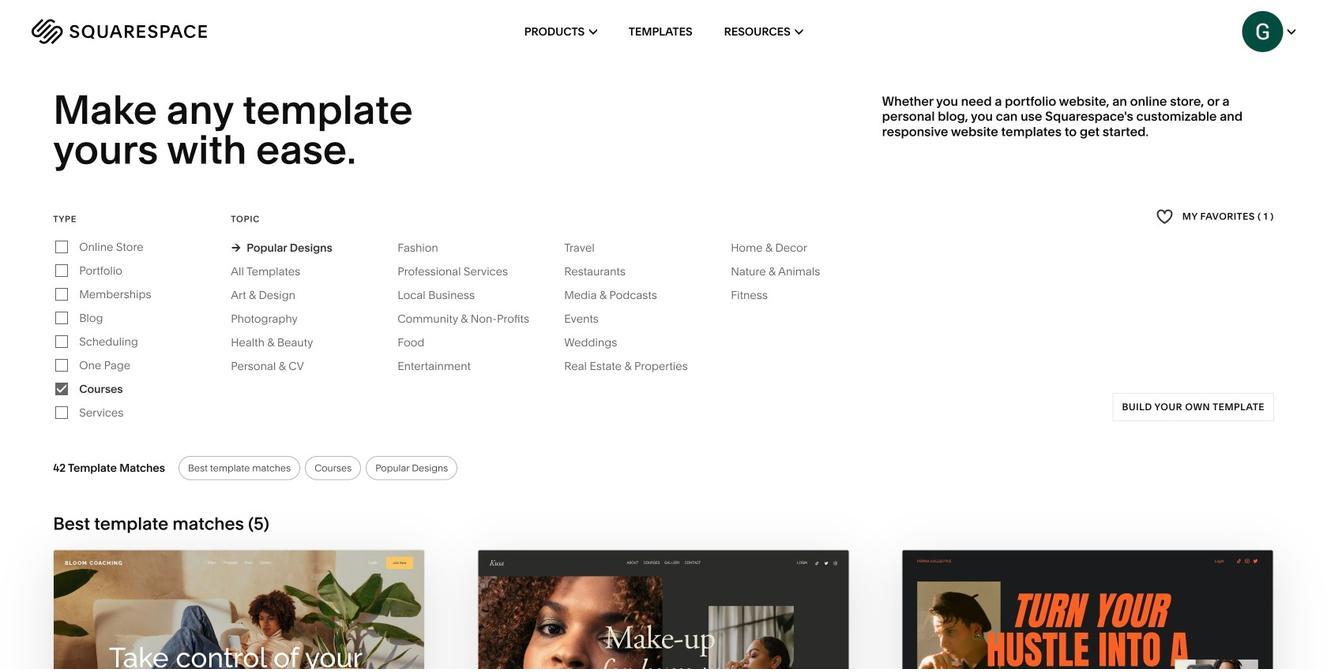 Task type: vqa. For each thing, say whether or not it's contained in the screenshot.
Add Oranssi to your favorites list Image
no



Task type: describe. For each thing, give the bounding box(es) containing it.
bloom image
[[54, 551, 425, 670]]

forma image
[[903, 551, 1273, 670]]



Task type: locate. For each thing, give the bounding box(es) containing it.
kusa image
[[478, 551, 849, 670]]



